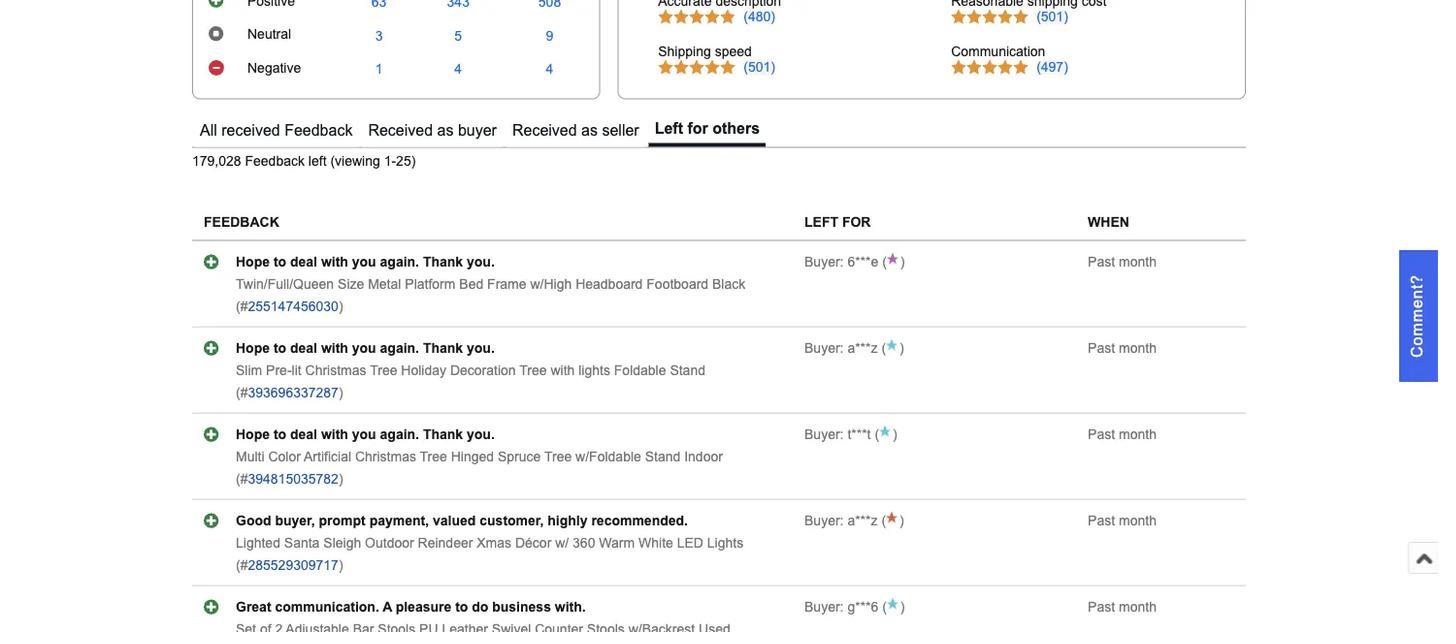 Task type: describe. For each thing, give the bounding box(es) containing it.
hope to deal with you again. thank you. element for artificial
[[236, 427, 495, 442]]

santa
[[284, 536, 320, 551]]

received
[[221, 122, 280, 139]]

multi
[[236, 450, 265, 465]]

slim
[[236, 363, 262, 378]]

to for multi
[[274, 427, 286, 442]]

left for
[[805, 215, 871, 230]]

feedback left for buyer. element for multi color artificial christmas tree hinged spruce tree w/foldable stand indoor (#
[[805, 427, 871, 442]]

g***6
[[848, 600, 879, 615]]

lit
[[292, 363, 301, 378]]

again. for holiday
[[380, 341, 419, 356]]

do
[[472, 600, 488, 615]]

as for buyer
[[437, 122, 454, 139]]

5 past month from the top
[[1088, 600, 1157, 615]]

pleasure
[[396, 600, 452, 615]]

tree right decoration
[[519, 363, 547, 378]]

when
[[1088, 215, 1129, 230]]

360
[[573, 536, 595, 551]]

thank for frame
[[423, 254, 463, 269]]

hinged
[[451, 450, 494, 465]]

past month for multi color artificial christmas tree hinged spruce tree w/foldable stand indoor (#
[[1088, 427, 1157, 442]]

thank for holiday
[[423, 341, 463, 356]]

valued
[[433, 514, 476, 529]]

color
[[268, 450, 301, 465]]

all received feedback button
[[194, 115, 359, 147]]

when element
[[1088, 215, 1129, 230]]

past for lighted santa sleigh outdoor reindeer xmas décor w/ 360 warm white led lights (#
[[1088, 514, 1115, 529]]

with.
[[555, 600, 586, 615]]

good
[[236, 514, 271, 529]]

hope for twin/full/queen
[[236, 254, 270, 269]]

you. for hinged
[[467, 427, 495, 442]]

headboard
[[576, 277, 643, 292]]

501 ratings received on shipping speed. click to check average rating. element
[[744, 59, 775, 74]]

past month for lighted santa sleigh outdoor reindeer xmas décor w/ 360 warm white led lights (#
[[1088, 514, 1157, 529]]

received as seller
[[512, 122, 639, 139]]

platform
[[405, 277, 456, 292]]

highly
[[548, 514, 588, 529]]

1 button
[[375, 62, 383, 77]]

buyer: t***t
[[805, 427, 871, 442]]

9
[[546, 28, 554, 43]]

received for received as seller
[[512, 122, 577, 139]]

as for seller
[[581, 122, 598, 139]]

with for holiday
[[321, 341, 348, 356]]

artificial
[[304, 450, 351, 465]]

5 past from the top
[[1088, 600, 1115, 615]]

past month element for twin/full/queen size metal platform bed frame w/high headboard footboard black (#
[[1088, 254, 1157, 269]]

foldable
[[614, 363, 666, 378]]

outdoor
[[365, 536, 414, 551]]

shipping
[[658, 44, 711, 59]]

past for slim pre-lit christmas tree holiday decoration tree with lights foldable stand (#
[[1088, 341, 1115, 356]]

393696337287
[[248, 385, 339, 401]]

w/high
[[530, 277, 572, 292]]

pre-
[[266, 363, 292, 378]]

communication.
[[275, 600, 379, 615]]

(# inside multi color artificial christmas tree hinged spruce tree w/foldable stand indoor (#
[[236, 472, 248, 487]]

buyer: 6***e
[[805, 254, 879, 269]]

hope to deal with you again. thank you. element for lit
[[236, 341, 495, 356]]

1-
[[384, 154, 396, 169]]

hope for multi
[[236, 427, 270, 442]]

to for twin/full/queen
[[274, 254, 286, 269]]

0 vertical spatial (501) button
[[1037, 9, 1068, 25]]

great
[[236, 600, 271, 615]]

5 buyer: from the top
[[805, 600, 844, 615]]

metal
[[368, 277, 401, 292]]

shipping speed
[[658, 44, 752, 59]]

285529309717 )
[[248, 558, 343, 573]]

buyer
[[458, 122, 497, 139]]

tree right spruce
[[544, 450, 572, 465]]

past month for twin/full/queen size metal platform bed frame w/high headboard footboard black (#
[[1088, 254, 1157, 269]]

sleigh
[[323, 536, 361, 551]]

w/foldable
[[576, 450, 641, 465]]

seller
[[602, 122, 639, 139]]

past month for slim pre-lit christmas tree holiday decoration tree with lights foldable stand (#
[[1088, 341, 1157, 356]]

month for lighted santa sleigh outdoor reindeer xmas décor w/ 360 warm white led lights (#
[[1119, 514, 1157, 529]]

buyer: for slim pre-lit christmas tree holiday decoration tree with lights foldable stand (#
[[805, 341, 844, 356]]

you for artificial
[[352, 427, 376, 442]]

25)
[[396, 154, 416, 169]]

received as buyer button
[[362, 115, 503, 147]]

buyer,
[[275, 514, 315, 529]]

speed
[[715, 44, 752, 59]]

stand inside slim pre-lit christmas tree holiday decoration tree with lights foldable stand (#
[[670, 363, 706, 378]]

thank for hinged
[[423, 427, 463, 442]]

payment,
[[369, 514, 429, 529]]

1 vertical spatial feedback
[[245, 154, 305, 169]]

décor
[[515, 536, 552, 551]]

(# inside slim pre-lit christmas tree holiday decoration tree with lights foldable stand (#
[[236, 385, 248, 401]]

past for twin/full/queen size metal platform bed frame w/high headboard footboard black (#
[[1088, 254, 1115, 269]]

customer,
[[480, 514, 544, 529]]

feedback left for buyer. element for lighted santa sleigh outdoor reindeer xmas décor w/ 360 warm white led lights (#
[[805, 514, 878, 529]]

179,028
[[192, 154, 241, 169]]

received as seller button
[[507, 115, 645, 147]]

black
[[712, 277, 746, 292]]

month for slim pre-lit christmas tree holiday decoration tree with lights foldable stand (#
[[1119, 341, 1157, 356]]

feedback left for buyer. element for slim pre-lit christmas tree holiday decoration tree with lights foldable stand (#
[[805, 341, 878, 356]]

501 ratings received on reasonable shipping cost. click to check average rating. element
[[1037, 9, 1068, 24]]

buyer: for multi color artificial christmas tree hinged spruce tree w/foldable stand indoor (#
[[805, 427, 844, 442]]

5 month from the top
[[1119, 600, 1157, 615]]

4 for first 4 button
[[455, 62, 462, 77]]

(497)
[[1037, 59, 1068, 74]]

hope for slim
[[236, 341, 270, 356]]

(# inside the twin/full/queen size metal platform bed frame w/high headboard footboard black (#
[[236, 299, 248, 314]]

month for twin/full/queen size metal platform bed frame w/high headboard footboard black (#
[[1119, 254, 1157, 269]]

all
[[200, 122, 217, 139]]

( for lighted santa sleigh outdoor reindeer xmas décor w/ 360 warm white led lights (#
[[878, 514, 886, 529]]

tree left holiday
[[370, 363, 397, 378]]

1 4 button from the left
[[455, 62, 462, 77]]

christmas for 393696337287 )
[[305, 363, 366, 378]]

6***e
[[848, 254, 879, 269]]

5 past month element from the top
[[1088, 600, 1157, 615]]

( for twin/full/queen size metal platform bed frame w/high headboard footboard black (#
[[879, 254, 887, 269]]

warm
[[599, 536, 635, 551]]

(480) button
[[744, 9, 775, 25]]

393696337287 link
[[248, 385, 339, 401]]

to left do
[[455, 600, 468, 615]]

twin/full/queen
[[236, 277, 334, 292]]

good buyer, prompt payment, valued customer, highly recommended. element
[[236, 514, 688, 529]]

feedback inside button
[[284, 122, 353, 139]]

for
[[842, 215, 871, 230]]

a
[[383, 600, 392, 615]]

indoor
[[684, 450, 723, 465]]

( for slim pre-lit christmas tree holiday decoration tree with lights foldable stand (#
[[878, 341, 886, 356]]

285529309717 link
[[248, 558, 339, 573]]

great communication. a pleasure to do business with. element
[[236, 600, 586, 615]]

lights
[[579, 363, 610, 378]]

(501) for 501 ratings received on shipping speed. click to check average rating. element
[[744, 59, 775, 74]]

you for metal
[[352, 254, 376, 269]]

multi color artificial christmas tree hinged spruce tree w/foldable stand indoor (#
[[236, 450, 723, 487]]

( for multi color artificial christmas tree hinged spruce tree w/foldable stand indoor (#
[[871, 427, 879, 442]]



Task type: locate. For each thing, give the bounding box(es) containing it.
3 past month from the top
[[1088, 427, 1157, 442]]

1 hope to deal with you again. thank you. from the top
[[236, 254, 495, 269]]

great communication. a pleasure to do business with.
[[236, 600, 586, 615]]

hope to deal with you again. thank you. for artificial
[[236, 427, 495, 442]]

left for others
[[655, 120, 760, 137]]

christmas inside multi color artificial christmas tree hinged spruce tree w/foldable stand indoor (#
[[355, 450, 416, 465]]

business
[[492, 600, 551, 615]]

again. up holiday
[[380, 341, 419, 356]]

(#
[[236, 299, 248, 314], [236, 385, 248, 401], [236, 472, 248, 487], [236, 558, 248, 573]]

2 past from the top
[[1088, 341, 1115, 356]]

1 horizontal spatial 4 button
[[546, 62, 554, 77]]

past month element for lighted santa sleigh outdoor reindeer xmas décor w/ 360 warm white led lights (#
[[1088, 514, 1157, 529]]

3 you. from the top
[[467, 427, 495, 442]]

past
[[1088, 254, 1115, 269], [1088, 341, 1115, 356], [1088, 427, 1115, 442], [1088, 514, 1115, 529], [1088, 600, 1115, 615]]

3 past month element from the top
[[1088, 427, 1157, 442]]

394815035782 )
[[248, 472, 343, 487]]

twin/full/queen size metal platform bed frame w/high headboard footboard black (#
[[236, 277, 746, 314]]

to up color at the left bottom of the page
[[274, 427, 286, 442]]

2 buyer: from the top
[[805, 341, 844, 356]]

3 (# from the top
[[236, 472, 248, 487]]

you. up hinged
[[467, 427, 495, 442]]

prompt
[[319, 514, 366, 529]]

(501) up 497 ratings received on communication. click to check average rating. element
[[1037, 9, 1068, 24]]

deal up twin/full/queen
[[290, 254, 317, 269]]

past month element for multi color artificial christmas tree hinged spruce tree w/foldable stand indoor (#
[[1088, 427, 1157, 442]]

1 vertical spatial hope to deal with you again. thank you.
[[236, 341, 495, 356]]

feedback left for buyer. element containing buyer: 6***e
[[805, 254, 879, 269]]

0 vertical spatial buyer: a***z
[[805, 341, 878, 356]]

2 (# from the top
[[236, 385, 248, 401]]

thank up platform
[[423, 254, 463, 269]]

negative
[[247, 61, 301, 76]]

buyer: for lighted santa sleigh outdoor reindeer xmas décor w/ 360 warm white led lights (#
[[805, 514, 844, 529]]

2 vertical spatial hope to deal with you again. thank you.
[[236, 427, 495, 442]]

buyer: a***z for lighted santa sleigh outdoor reindeer xmas décor w/ 360 warm white led lights (#
[[805, 514, 878, 529]]

hope to deal with you again. thank you. up holiday
[[236, 341, 495, 356]]

(501) down speed
[[744, 59, 775, 74]]

2 vertical spatial thank
[[423, 427, 463, 442]]

again. for frame
[[380, 254, 419, 269]]

2 you from the top
[[352, 341, 376, 356]]

buyer: up buyer: t***t
[[805, 341, 844, 356]]

hope to deal with you again. thank you. for lit
[[236, 341, 495, 356]]

comment?
[[1409, 275, 1426, 358]]

2 deal from the top
[[290, 341, 317, 356]]

394815035782
[[248, 472, 339, 487]]

christmas inside slim pre-lit christmas tree holiday decoration tree with lights foldable stand (#
[[305, 363, 366, 378]]

(# inside lighted santa sleigh outdoor reindeer xmas décor w/ 360 warm white led lights (#
[[236, 558, 248, 573]]

1 vertical spatial again.
[[380, 341, 419, 356]]

2 again. from the top
[[380, 341, 419, 356]]

you. for holiday
[[467, 341, 495, 356]]

4 buyer: from the top
[[805, 514, 844, 529]]

2 feedback left for buyer. element from the top
[[805, 341, 878, 356]]

buyer: a***z up buyer: g***6
[[805, 514, 878, 529]]

285529309717
[[248, 558, 339, 573]]

again. up metal in the left top of the page
[[380, 254, 419, 269]]

4 (# from the top
[[236, 558, 248, 573]]

0 vertical spatial hope
[[236, 254, 270, 269]]

497 ratings received on communication. click to check average rating. element
[[1037, 59, 1068, 74]]

1 vertical spatial hope
[[236, 341, 270, 356]]

5 button
[[455, 28, 462, 44]]

0 horizontal spatial (501)
[[744, 59, 775, 74]]

2 received from the left
[[512, 122, 577, 139]]

as left buyer
[[437, 122, 454, 139]]

buyer: a***z for slim pre-lit christmas tree holiday decoration tree with lights foldable stand (#
[[805, 341, 878, 356]]

1 you from the top
[[352, 254, 376, 269]]

1 buyer: a***z from the top
[[805, 341, 878, 356]]

you for lit
[[352, 341, 376, 356]]

)
[[900, 254, 905, 269], [339, 299, 343, 314], [900, 341, 904, 356], [339, 385, 343, 401], [893, 427, 897, 442], [339, 472, 343, 487], [900, 514, 904, 529], [339, 558, 343, 573], [900, 600, 905, 615]]

you. up decoration
[[467, 341, 495, 356]]

1 you. from the top
[[467, 254, 495, 269]]

christmas
[[305, 363, 366, 378], [355, 450, 416, 465]]

hope to deal with you again. thank you. for metal
[[236, 254, 495, 269]]

1 vertical spatial stand
[[645, 450, 681, 465]]

to
[[274, 254, 286, 269], [274, 341, 286, 356], [274, 427, 286, 442], [455, 600, 468, 615]]

hope to deal with you again. thank you. element
[[236, 254, 495, 269], [236, 341, 495, 356], [236, 427, 495, 442]]

with up size
[[321, 254, 348, 269]]

1 received from the left
[[368, 122, 433, 139]]

0 vertical spatial a***z
[[848, 341, 878, 356]]

size
[[338, 277, 364, 292]]

255147456030
[[248, 299, 339, 314]]

lighted santa sleigh outdoor reindeer xmas décor w/ 360 warm white led lights (#
[[236, 536, 744, 573]]

hope to deal with you again. thank you. element up holiday
[[236, 341, 495, 356]]

1 again. from the top
[[380, 254, 419, 269]]

a***z down 6***e on the right top of the page
[[848, 341, 878, 356]]

hope up slim
[[236, 341, 270, 356]]

2 past month from the top
[[1088, 341, 1157, 356]]

deal up color at the left bottom of the page
[[290, 427, 317, 442]]

0 vertical spatial stand
[[670, 363, 706, 378]]

0 horizontal spatial received
[[368, 122, 433, 139]]

left
[[655, 120, 683, 137]]

feedback
[[284, 122, 353, 139], [245, 154, 305, 169]]

led
[[677, 536, 704, 551]]

2 month from the top
[[1119, 341, 1157, 356]]

stand right foldable
[[670, 363, 706, 378]]

1 past from the top
[[1088, 254, 1115, 269]]

recommended.
[[591, 514, 688, 529]]

3 thank from the top
[[423, 427, 463, 442]]

0 vertical spatial thank
[[423, 254, 463, 269]]

others
[[713, 120, 760, 137]]

(# down twin/full/queen
[[236, 299, 248, 314]]

hope to deal with you again. thank you. element up size
[[236, 254, 495, 269]]

4 button down 5 button
[[455, 62, 462, 77]]

1 (# from the top
[[236, 299, 248, 314]]

hope to deal with you again. thank you. element for metal
[[236, 254, 495, 269]]

1 horizontal spatial (501)
[[1037, 9, 1068, 24]]

2 4 button from the left
[[546, 62, 554, 77]]

feedback down "all received feedback" button
[[245, 154, 305, 169]]

2 vertical spatial you
[[352, 427, 376, 442]]

4 feedback left for buyer. element from the top
[[805, 514, 878, 529]]

(# down lighted
[[236, 558, 248, 573]]

stand
[[670, 363, 706, 378], [645, 450, 681, 465]]

with for frame
[[321, 254, 348, 269]]

feedback left for buyer. element for twin/full/queen size metal platform bed frame w/high headboard footboard black (#
[[805, 254, 879, 269]]

deal for pre-
[[290, 341, 317, 356]]

2 vertical spatial you.
[[467, 427, 495, 442]]

1 horizontal spatial as
[[581, 122, 598, 139]]

4 down 9 button at the top
[[546, 62, 554, 77]]

buyer: left g***6
[[805, 600, 844, 615]]

(480)
[[744, 9, 775, 24]]

2 a***z from the top
[[848, 514, 878, 529]]

1 month from the top
[[1119, 254, 1157, 269]]

1 vertical spatial hope to deal with you again. thank you. element
[[236, 341, 495, 356]]

0 horizontal spatial (501) button
[[744, 59, 775, 75]]

w/
[[555, 536, 569, 551]]

0 vertical spatial you.
[[467, 254, 495, 269]]

1 a***z from the top
[[848, 341, 878, 356]]

past for multi color artificial christmas tree hinged spruce tree w/foldable stand indoor (#
[[1088, 427, 1115, 442]]

1 vertical spatial (501)
[[744, 59, 775, 74]]

thank up hinged
[[423, 427, 463, 442]]

1 thank from the top
[[423, 254, 463, 269]]

2 hope from the top
[[236, 341, 270, 356]]

0 vertical spatial again.
[[380, 254, 419, 269]]

feedback
[[204, 215, 279, 230]]

255147456030 )
[[248, 299, 343, 314]]

2 vertical spatial again.
[[380, 427, 419, 442]]

3 hope from the top
[[236, 427, 270, 442]]

stand inside multi color artificial christmas tree hinged spruce tree w/foldable stand indoor (#
[[645, 450, 681, 465]]

1 deal from the top
[[290, 254, 317, 269]]

good buyer, prompt payment, valued customer, highly recommended.
[[236, 514, 688, 529]]

comment? link
[[1399, 250, 1438, 382]]

1 4 from the left
[[455, 62, 462, 77]]

0 horizontal spatial 4
[[455, 62, 462, 77]]

2 hope to deal with you again. thank you. element from the top
[[236, 341, 495, 356]]

t***t
[[848, 427, 871, 442]]

0 vertical spatial you
[[352, 254, 376, 269]]

3 feedback left for buyer. element from the top
[[805, 427, 871, 442]]

buyer: left t***t at the right bottom of page
[[805, 427, 844, 442]]

a***z
[[848, 341, 878, 356], [848, 514, 878, 529]]

past month element for slim pre-lit christmas tree holiday decoration tree with lights foldable stand (#
[[1088, 341, 1157, 356]]

past month element
[[1088, 254, 1157, 269], [1088, 341, 1157, 356], [1088, 427, 1157, 442], [1088, 514, 1157, 529], [1088, 600, 1157, 615]]

holiday
[[401, 363, 446, 378]]

1 feedback left for buyer. element from the top
[[805, 254, 879, 269]]

buyer: g***6
[[805, 600, 879, 615]]

0 horizontal spatial 4 button
[[455, 62, 462, 77]]

with
[[321, 254, 348, 269], [321, 341, 348, 356], [551, 363, 575, 378], [321, 427, 348, 442]]

3 you from the top
[[352, 427, 376, 442]]

neutral
[[247, 27, 291, 42]]

255147456030 link
[[248, 299, 339, 314]]

0 vertical spatial feedback
[[284, 122, 353, 139]]

394815035782 link
[[248, 472, 339, 487]]

(501) for 501 ratings received on reasonable shipping cost. click to check average rating. element
[[1037, 9, 1068, 24]]

3 month from the top
[[1119, 427, 1157, 442]]

feedback left for buyer. element containing buyer: t***t
[[805, 427, 871, 442]]

month for multi color artificial christmas tree hinged spruce tree w/foldable stand indoor (#
[[1119, 427, 1157, 442]]

2 you. from the top
[[467, 341, 495, 356]]

2 buyer: a***z from the top
[[805, 514, 878, 529]]

received as buyer
[[368, 122, 497, 139]]

(# down slim
[[236, 385, 248, 401]]

you
[[352, 254, 376, 269], [352, 341, 376, 356], [352, 427, 376, 442]]

slim pre-lit christmas tree holiday decoration tree with lights foldable stand (#
[[236, 363, 706, 401]]

hope to deal with you again. thank you.
[[236, 254, 495, 269], [236, 341, 495, 356], [236, 427, 495, 442]]

with inside slim pre-lit christmas tree holiday decoration tree with lights foldable stand (#
[[551, 363, 575, 378]]

(501) button down speed
[[744, 59, 775, 75]]

0 vertical spatial hope to deal with you again. thank you. element
[[236, 254, 495, 269]]

480 ratings received on accurate description. click to check average rating. element
[[744, 9, 775, 24]]

to for slim
[[274, 341, 286, 356]]

feedback left for buyer. element
[[805, 254, 879, 269], [805, 341, 878, 356], [805, 427, 871, 442], [805, 514, 878, 529], [805, 600, 879, 615]]

4 down 5 button
[[455, 62, 462, 77]]

thank up holiday
[[423, 341, 463, 356]]

frame
[[487, 277, 527, 292]]

(# down multi
[[236, 472, 248, 487]]

1 horizontal spatial 4
[[546, 62, 554, 77]]

with up 'artificial'
[[321, 427, 348, 442]]

2 vertical spatial deal
[[290, 427, 317, 442]]

4 past month from the top
[[1088, 514, 1157, 529]]

christmas for 394815035782 )
[[355, 450, 416, 465]]

2 vertical spatial hope to deal with you again. thank you. element
[[236, 427, 495, 442]]

received right buyer
[[512, 122, 577, 139]]

1 vertical spatial (501) button
[[744, 59, 775, 75]]

4 past from the top
[[1088, 514, 1115, 529]]

hope to deal with you again. thank you. up 'artificial'
[[236, 427, 495, 442]]

1 vertical spatial christmas
[[355, 450, 416, 465]]

0 vertical spatial (501)
[[1037, 9, 1068, 24]]

buyer: for twin/full/queen size metal platform bed frame w/high headboard footboard black (#
[[805, 254, 844, 269]]

2 hope to deal with you again. thank you. from the top
[[236, 341, 495, 356]]

2 vertical spatial hope
[[236, 427, 270, 442]]

received up 25)
[[368, 122, 433, 139]]

1 horizontal spatial (501) button
[[1037, 9, 1068, 25]]

1 vertical spatial thank
[[423, 341, 463, 356]]

deal for size
[[290, 254, 317, 269]]

3 buyer: from the top
[[805, 427, 844, 442]]

1 buyer: from the top
[[805, 254, 844, 269]]

received
[[368, 122, 433, 139], [512, 122, 577, 139]]

buyer: down buyer: t***t
[[805, 514, 844, 529]]

decoration
[[450, 363, 516, 378]]

1 past month from the top
[[1088, 254, 1157, 269]]

again. down holiday
[[380, 427, 419, 442]]

1 hope to deal with you again. thank you. element from the top
[[236, 254, 495, 269]]

4 for second 4 button
[[546, 62, 554, 77]]

communication
[[951, 44, 1046, 59]]

christmas right 'artificial'
[[355, 450, 416, 465]]

1 vertical spatial you
[[352, 341, 376, 356]]

footboard
[[647, 277, 709, 292]]

to up pre-
[[274, 341, 286, 356]]

feedback up left
[[284, 122, 353, 139]]

3 deal from the top
[[290, 427, 317, 442]]

thank
[[423, 254, 463, 269], [423, 341, 463, 356], [423, 427, 463, 442]]

left
[[805, 215, 838, 230]]

1 vertical spatial you.
[[467, 341, 495, 356]]

as left seller
[[581, 122, 598, 139]]

4 month from the top
[[1119, 514, 1157, 529]]

you. for frame
[[467, 254, 495, 269]]

feedback element
[[204, 215, 279, 230]]

again. for hinged
[[380, 427, 419, 442]]

2 4 from the left
[[546, 62, 554, 77]]

to up twin/full/queen
[[274, 254, 286, 269]]

a***z up g***6
[[848, 514, 878, 529]]

1 vertical spatial deal
[[290, 341, 317, 356]]

deal up lit
[[290, 341, 317, 356]]

lighted
[[236, 536, 280, 551]]

reindeer
[[418, 536, 473, 551]]

with for hinged
[[321, 427, 348, 442]]

3 past from the top
[[1088, 427, 1115, 442]]

stand left indoor
[[645, 450, 681, 465]]

xmas
[[477, 536, 511, 551]]

0 vertical spatial hope to deal with you again. thank you.
[[236, 254, 495, 269]]

0 horizontal spatial as
[[437, 122, 454, 139]]

tree left hinged
[[420, 450, 447, 465]]

0 vertical spatial christmas
[[305, 363, 366, 378]]

2 thank from the top
[[423, 341, 463, 356]]

393696337287 )
[[248, 385, 343, 401]]

again.
[[380, 254, 419, 269], [380, 341, 419, 356], [380, 427, 419, 442]]

hope to deal with you again. thank you. element up 'artificial'
[[236, 427, 495, 442]]

hope to deal with you again. thank you. up size
[[236, 254, 495, 269]]

4 button down 9 button at the top
[[546, 62, 554, 77]]

you.
[[467, 254, 495, 269], [467, 341, 495, 356], [467, 427, 495, 442]]

with left lights
[[551, 363, 575, 378]]

4
[[455, 62, 462, 77], [546, 62, 554, 77]]

buyer: a***z down buyer: 6***e
[[805, 341, 878, 356]]

1 vertical spatial buyer: a***z
[[805, 514, 878, 529]]

with down "255147456030 )"
[[321, 341, 348, 356]]

4 past month element from the top
[[1088, 514, 1157, 529]]

1 vertical spatial a***z
[[848, 514, 878, 529]]

you. up bed
[[467, 254, 495, 269]]

5 feedback left for buyer. element from the top
[[805, 600, 879, 615]]

5
[[455, 28, 462, 43]]

deal
[[290, 254, 317, 269], [290, 341, 317, 356], [290, 427, 317, 442]]

hope up twin/full/queen
[[236, 254, 270, 269]]

1 as from the left
[[437, 122, 454, 139]]

left
[[308, 154, 327, 169]]

9 button
[[546, 28, 554, 44]]

(
[[879, 254, 887, 269], [878, 341, 886, 356], [871, 427, 879, 442], [878, 514, 886, 529], [879, 600, 887, 615]]

1 past month element from the top
[[1088, 254, 1157, 269]]

a***z for lighted santa sleigh outdoor reindeer xmas décor w/ 360 warm white led lights (#
[[848, 514, 878, 529]]

deal for color
[[290, 427, 317, 442]]

left for element
[[805, 215, 871, 230]]

2 as from the left
[[581, 122, 598, 139]]

white
[[639, 536, 673, 551]]

179,028 feedback left (viewing 1-25)
[[192, 154, 416, 169]]

feedback left for buyer. element containing buyer: g***6
[[805, 600, 879, 615]]

a***z for slim pre-lit christmas tree holiday decoration tree with lights foldable stand (#
[[848, 341, 878, 356]]

1 horizontal spatial received
[[512, 122, 577, 139]]

3 hope to deal with you again. thank you. from the top
[[236, 427, 495, 442]]

christmas right lit
[[305, 363, 366, 378]]

buyer: left 6***e on the right top of the page
[[805, 254, 844, 269]]

left for others button
[[649, 115, 766, 147]]

(497) button
[[1037, 59, 1068, 75]]

(501) button up 497 ratings received on communication. click to check average rating. element
[[1037, 9, 1068, 25]]

3 hope to deal with you again. thank you. element from the top
[[236, 427, 495, 442]]

4 button
[[455, 62, 462, 77], [546, 62, 554, 77]]

hope up multi
[[236, 427, 270, 442]]

for
[[688, 120, 708, 137]]

1 hope from the top
[[236, 254, 270, 269]]

2 past month element from the top
[[1088, 341, 1157, 356]]

3 again. from the top
[[380, 427, 419, 442]]

0 vertical spatial deal
[[290, 254, 317, 269]]

buyer: a***z
[[805, 341, 878, 356], [805, 514, 878, 529]]

received for received as buyer
[[368, 122, 433, 139]]



Task type: vqa. For each thing, say whether or not it's contained in the screenshot.


